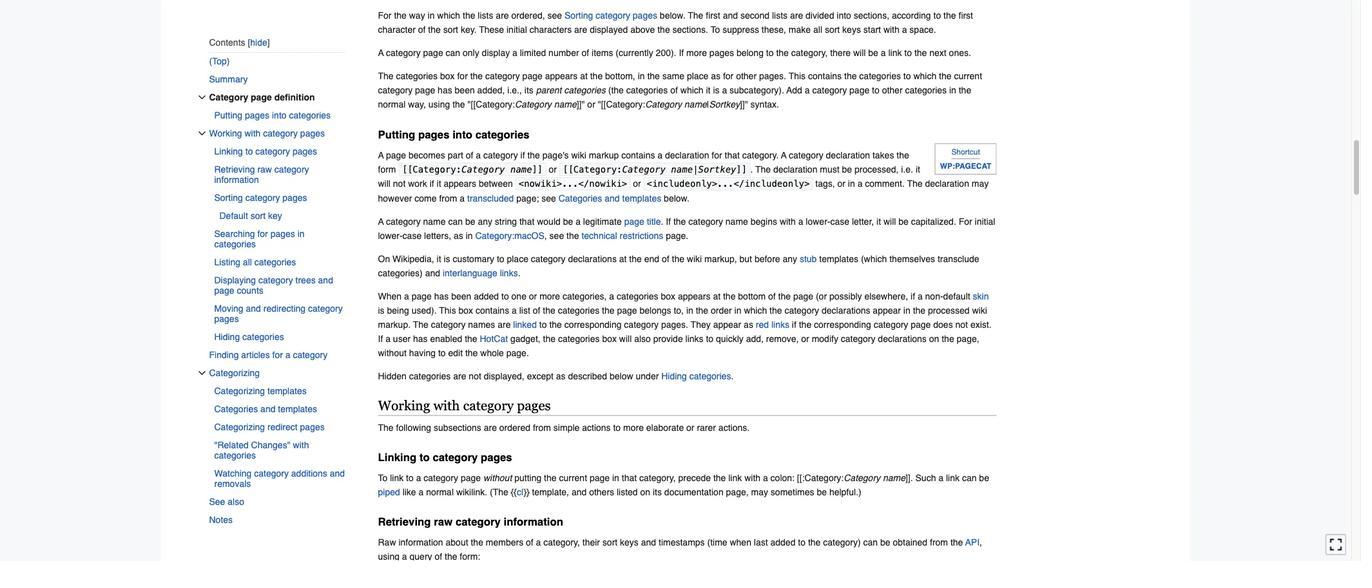Task type: vqa. For each thing, say whether or not it's contained in the screenshot.
ordered
yes



Task type: locate. For each thing, give the bounding box(es) containing it.
transcluded page; see categories and templates below.
[[467, 193, 690, 203]]

1 horizontal spatial retrieving raw category information
[[378, 516, 563, 529]]

0 horizontal spatial contains
[[476, 305, 509, 316]]

come
[[415, 193, 437, 203]]

1 vertical spatial place
[[507, 254, 529, 264]]

be inside . if the category name begins with a lower-case letter, it will be capitalized. for initial lower-case letters, as in
[[899, 216, 909, 227]]

more
[[687, 48, 707, 58], [540, 291, 560, 301], [623, 422, 644, 433]]

into up the working with category pages link
[[272, 110, 287, 120]]

1 vertical spatial page.
[[507, 348, 529, 358]]

hiding
[[214, 332, 240, 342], [662, 371, 687, 381]]

in inside . if the category name begins with a lower-case letter, it will be capitalized. for initial lower-case letters, as in
[[466, 230, 473, 241]]

0 horizontal spatial sorting
[[214, 193, 243, 203]]

categories down the <nowiki>...</nowiki>
[[559, 193, 602, 203]]

watching
[[214, 469, 252, 479]]

category down trees
[[308, 304, 343, 314]]

into inside below. the first and second lists are divided into sections, according to the first character of the sort key. these initial characters are displayed above the sections. to suppress these, make all sort keys start with a space.
[[837, 10, 852, 21]]

0 horizontal spatial more
[[540, 291, 560, 301]]

the inside tags, or in a comment. the declaration may however come from a
[[907, 179, 923, 189]]

to inside to link to a category page without putting the current page in that category, precede the link with a colon: [[:category: category name ]]. such a link can be piped like a normal wikilink. (the {{ cl }} template, and others listed on its documentation page, may sometimes be helpful.)
[[378, 473, 388, 483]]

2 horizontal spatial appears
[[678, 291, 711, 301]]

may left sometimes
[[751, 487, 768, 497]]

a inside . if the category name begins with a lower-case letter, it will be capitalized. for initial lower-case letters, as in
[[799, 216, 804, 227]]

of inside the (the categories of which it is a subcategory). add a category page to other categories in the normal way, using the "[[category:
[[671, 85, 678, 96]]

categories inside "related changes" with categories
[[214, 451, 256, 461]]

<includeonly>...</includeonly>
[[647, 179, 810, 189]]

wiki down skin link at right bottom
[[972, 305, 987, 316]]

with down redirect
[[293, 440, 309, 451]]

0 horizontal spatial wiki
[[571, 150, 587, 160]]

also inside gadget, the categories box will also provide links to quickly add, remove, or modify category declarations on the page, without having to edit the whole page.
[[634, 334, 651, 344]]

1 horizontal spatial lists
[[772, 10, 788, 21]]

putting pages into categories link
[[214, 106, 346, 124]]

1 vertical spatial appears
[[444, 179, 476, 189]]

simple
[[554, 422, 580, 433]]

"[[category: down (the
[[598, 99, 645, 110]]

a left query
[[402, 552, 407, 561]]

pages inside moving and redirecting category pages
[[214, 314, 239, 324]]

and down wikipedia,
[[425, 268, 440, 278]]

. down 'category.'
[[751, 164, 753, 174]]

categories down definition
[[289, 110, 331, 120]]

items
[[592, 48, 613, 58]]

1 vertical spatial contains
[[622, 150, 655, 160]]

if inside . if the category name begins with a lower-case letter, it will be capitalized. for initial lower-case letters, as in
[[666, 216, 671, 227]]

can inside to link to a category page without putting the current page in that category, precede the link with a colon: [[:category: category name ]]. such a link can be piped like a normal wikilink. (the {{ cl }} template, and others listed on its documentation page, may sometimes be helpful.)
[[962, 473, 977, 483]]

initial up transclude
[[975, 216, 996, 227]]

category down the categories box for the category page appears at the bottom, in the same place as for other pages. this contains the categories to which the current category page has been added, i.e., its
[[645, 99, 682, 110]]

0 vertical spatial page,
[[957, 334, 980, 344]]

links up remove,
[[772, 319, 790, 330]]

are inside when a page has been added to one or more categories, a categories box appears at the bottom of the page (or possibly elsewhere, if a non-default skin is being used). this box contains a list of the categories the page belongs to, in the order in which the category declarations appear in the processed wiki markup. the category names are
[[498, 319, 511, 330]]

transclude
[[938, 254, 980, 264]]

0 vertical spatial all
[[814, 25, 823, 35]]

does
[[934, 319, 953, 330]]

1 horizontal spatial initial
[[975, 216, 996, 227]]

0 horizontal spatial sorting category pages link
[[214, 189, 346, 207]]

if inside . the declaration must be processed, i.e. it will not work if it appears between
[[430, 179, 434, 189]]

for up "subcategory)."
[[723, 71, 734, 81]]

2 vertical spatial that
[[622, 473, 637, 483]]

.
[[751, 164, 753, 174], [661, 216, 664, 227], [518, 268, 521, 278], [731, 371, 734, 381]]

members
[[486, 538, 524, 548]]

and up 'suppress'
[[723, 10, 738, 21]]

category inside watching category additions and removals
[[254, 469, 289, 479]]

has inside when a page has been added to one or more categories, a categories box appears at the bottom of the page (or possibly elsewhere, if a non-default skin is being used). this box contains a list of the categories the page belongs to, in the order in which the category declarations appear in the processed wiki markup. the category names are
[[434, 291, 449, 301]]

2 first from the left
[[959, 10, 973, 21]]

which inside when a page has been added to one or more categories, a categories box appears at the bottom of the page (or possibly elsewhere, if a non-default skin is being used). this box contains a list of the categories the page belongs to, in the order in which the category declarations appear in the processed wiki markup. the category names are
[[744, 305, 767, 316]]

current down ones.
[[954, 71, 982, 81]]

character
[[378, 25, 416, 35]]

if left page's on the top left of page
[[521, 150, 525, 160]]

in
[[428, 10, 435, 21], [638, 71, 645, 81], [950, 85, 957, 96], [848, 179, 855, 189], [298, 229, 305, 239], [466, 230, 473, 241], [686, 305, 694, 316], [735, 305, 742, 316], [904, 305, 911, 316], [612, 473, 619, 483]]

categories down quickly at the bottom right
[[690, 371, 731, 381]]

a
[[902, 25, 907, 35], [513, 48, 518, 58], [881, 48, 886, 58], [722, 85, 727, 96], [805, 85, 810, 96], [476, 150, 481, 160], [658, 150, 663, 160], [858, 179, 863, 189], [460, 193, 465, 203], [576, 216, 581, 227], [799, 216, 804, 227], [404, 291, 409, 301], [609, 291, 614, 301], [918, 291, 923, 301], [512, 305, 517, 316], [386, 334, 391, 344], [285, 350, 290, 360], [416, 473, 421, 483], [763, 473, 768, 483], [939, 473, 944, 483], [419, 487, 424, 497], [536, 538, 541, 548], [402, 552, 407, 561]]

of down the way
[[418, 25, 426, 35]]

second
[[741, 10, 770, 21]]

any left stub
[[783, 254, 797, 264]]

linking down following
[[378, 451, 417, 464]]

skin
[[973, 291, 989, 301]]

been inside the categories box for the category page appears at the bottom, in the same place as for other pages. this contains the categories to which the current category page has been added, i.e., its
[[455, 85, 475, 96]]

name up tags, or in a comment. the declaration may however come from a
[[671, 164, 693, 175]]

other inside the categories box for the category page appears at the bottom, in the same place as for other pages. this contains the categories to which the current category page has been added, i.e., its
[[736, 71, 757, 81]]

has inside the categories box for the category page appears at the bottom, in the same place as for other pages. this contains the categories to which the current category page has been added, i.e., its
[[438, 85, 452, 96]]

keys
[[843, 25, 861, 35], [620, 538, 639, 548]]

0 horizontal spatial normal
[[378, 99, 406, 110]]

or inside <nowiki>...</nowiki> or <includeonly>...</includeonly>
[[633, 179, 641, 189]]

]]"
[[577, 99, 585, 110], [740, 99, 748, 110]]

list
[[519, 305, 530, 316]]

its inside to link to a category page without putting the current page in that category, precede the link with a colon: [[:category: category name ]]. such a link can be piped like a normal wikilink. (the {{ cl }} template, and others listed on its documentation page, may sometimes be helpful.)
[[653, 487, 662, 497]]

1 horizontal spatial working
[[378, 398, 430, 414]]

page. inside gadget, the categories box will also provide links to quickly add, remove, or modify category declarations on the page, without having to edit the whole page.
[[507, 348, 529, 358]]

categories up watching
[[214, 451, 256, 461]]

from right 'come'
[[439, 193, 457, 203]]

modify
[[812, 334, 839, 344]]

pages down the default sort key link
[[271, 229, 295, 239]]

edit
[[448, 348, 463, 358]]

contents
[[209, 37, 245, 47]]

with right 'start'
[[884, 25, 900, 35]]

raw
[[257, 164, 272, 175], [434, 516, 453, 529]]

has up used).
[[434, 291, 449, 301]]

or down parent categories
[[588, 99, 596, 110]]

see down would
[[550, 230, 564, 241]]

x small image
[[198, 93, 206, 101]]

0 horizontal spatial |
[[693, 164, 698, 175]]

1 vertical spatial to
[[378, 473, 388, 483]]

page, right documentation
[[726, 487, 749, 497]]

in inside searching for pages in categories
[[298, 229, 305, 239]]

finding
[[209, 350, 239, 360]]

0 vertical spatial below.
[[660, 10, 686, 21]]

0 horizontal spatial if
[[378, 334, 383, 344]]

1 horizontal spatial links
[[686, 334, 704, 344]]

the categories box for the category page appears at the bottom, in the same place as for other pages. this contains the categories to which the current category page has been added, i.e., its
[[378, 71, 982, 96]]

place right "same"
[[687, 71, 709, 81]]

the inside when a page has been added to one or more categories, a categories box appears at the bottom of the page (or possibly elsewhere, if a non-default skin is being used). this box contains a list of the categories the page belongs to, in the order in which the category declarations appear in the processed wiki markup. the category names are
[[413, 319, 429, 330]]

has inside if the corresponding category page does not exist. if a user has enabled the
[[413, 334, 428, 344]]

pages
[[633, 10, 658, 21], [710, 48, 734, 58], [245, 110, 270, 120], [300, 128, 325, 139], [418, 128, 450, 141], [293, 146, 317, 157], [283, 193, 307, 203], [271, 229, 295, 239], [214, 314, 239, 324], [517, 398, 551, 414], [300, 422, 325, 432], [481, 451, 512, 464]]

from right obtained
[[930, 538, 948, 548]]

pages right redirect
[[300, 422, 325, 432]]

1 vertical spatial that
[[520, 216, 535, 227]]

at inside the categories box for the category page appears at the bottom, in the same place as for other pages. this contains the categories to which the current category page has been added, i.e., its
[[580, 71, 588, 81]]

2 lists from the left
[[772, 10, 788, 21]]

or
[[588, 99, 596, 110], [549, 164, 557, 174], [633, 179, 641, 189], [838, 179, 846, 189], [529, 291, 537, 301], [802, 334, 810, 344], [687, 422, 695, 433]]

0 horizontal spatial links
[[500, 268, 518, 278]]

sortkey
[[709, 99, 740, 110], [698, 164, 737, 175]]

0 vertical spatial been
[[455, 85, 475, 96]]

not inside . the declaration must be processed, i.e. it will not work if it appears between
[[393, 179, 406, 189]]

categories up displaying category trees and page counts
[[254, 257, 296, 267]]

<nowiki>...</nowiki> or <includeonly>...</includeonly>
[[519, 179, 810, 189]]

0 vertical spatial without
[[378, 348, 407, 358]]

page, inside gadget, the categories box will also provide links to quickly add, remove, or modify category declarations on the page, without having to edit the whole page.
[[957, 334, 980, 344]]

for up character
[[378, 10, 392, 21]]

1 vertical spatial page,
[[726, 487, 749, 497]]

1 horizontal spatial also
[[634, 334, 651, 344]]

pages. inside the categories box for the category page appears at the bottom, in the same place as for other pages. this contains the categories to which the current category page has been added, i.e., its
[[759, 71, 786, 81]]

1 vertical spatial more
[[540, 291, 560, 301]]

see for ,
[[550, 230, 564, 241]]

1 vertical spatial x small image
[[198, 369, 206, 377]]

one
[[512, 291, 527, 301]]

, inside , using a query of the form:
[[980, 538, 982, 548]]

colon:
[[771, 473, 795, 483]]

about
[[446, 538, 468, 548]]

its right i.e.,
[[525, 85, 534, 96]]

0 horizontal spatial without
[[378, 348, 407, 358]]

more down sections.
[[687, 48, 707, 58]]

not
[[393, 179, 406, 189], [956, 319, 968, 330], [469, 371, 481, 381]]

with right begins
[[780, 216, 796, 227]]

from left simple
[[533, 422, 551, 433]]

default
[[220, 211, 248, 221]]

raw down linking to category pages link
[[257, 164, 272, 175]]

declarations inside gadget, the categories box will also provide links to quickly add, remove, or modify category declarations on the page, without having to edit the whole page.
[[878, 334, 927, 344]]

to inside when a page has been added to one or more categories, a categories box appears at the bottom of the page (or possibly elsewhere, if a non-default skin is being used). this box contains a list of the categories the page belongs to, in the order in which the category declarations appear in the processed wiki markup. the category names are
[[502, 291, 509, 301]]

customary
[[453, 254, 494, 264]]

to inside the (the categories of which it is a subcategory). add a category page to other categories in the normal way, using the "[[category:
[[872, 85, 880, 96]]

]]" down "subcategory)."
[[740, 99, 748, 110]]

a up . the declaration must be processed, i.e. it will not work if it appears between
[[658, 150, 663, 160]]

category up default sort key
[[245, 193, 280, 203]]

markup,
[[705, 254, 737, 264]]

will right "letter,"
[[884, 216, 896, 227]]

0 horizontal spatial corresponding
[[565, 319, 622, 330]]

0 vertical spatial has
[[438, 85, 452, 96]]

in inside to link to a category page without putting the current page in that category, precede the link with a colon: [[:category: category name ]]. such a link can be piped like a normal wikilink. (the {{ cl }} template, and others listed on its documentation page, may sometimes be helpful.)
[[612, 473, 619, 483]]

a up form
[[378, 150, 384, 160]]

1 vertical spatial has
[[434, 291, 449, 301]]

0 vertical spatial sorting category pages link
[[565, 10, 658, 21]]

0 horizontal spatial first
[[706, 10, 721, 21]]

0 vertical spatial on
[[929, 334, 939, 344]]

category down elsewhere,
[[874, 319, 909, 330]]

linking down the working with category pages link
[[214, 146, 243, 157]]

place
[[687, 71, 709, 81], [507, 254, 529, 264]]

can left only
[[446, 48, 460, 58]]

is down the when at the bottom of page
[[378, 305, 385, 316]]

2 ]]" from the left
[[740, 99, 748, 110]]

0 vertical spatial information
[[214, 175, 259, 185]]

1 horizontal spatial corresponding
[[814, 319, 871, 330]]

1 x small image from the top
[[198, 129, 206, 137]]

comment.
[[865, 179, 905, 189]]

to inside the categories box for the category page appears at the bottom, in the same place as for other pages. this contains the categories to which the current category page has been added, i.e., its
[[904, 71, 911, 81]]

0 horizontal spatial from
[[439, 193, 457, 203]]

ordered
[[499, 422, 531, 433]]

category up about
[[456, 516, 501, 529]]

can right category)
[[864, 538, 878, 548]]

more inside when a page has been added to one or more categories, a categories box appears at the bottom of the page (or possibly elsewhere, if a non-default skin is being used). this box contains a list of the categories the page belongs to, in the order in which the category declarations appear in the processed wiki markup. the category names are
[[540, 291, 560, 301]]

1 vertical spatial links
[[772, 319, 790, 330]]

if right title
[[666, 216, 671, 227]]

1 horizontal spatial category,
[[639, 473, 676, 483]]

category down summary
[[209, 92, 248, 102]]

2 corresponding from the left
[[814, 319, 871, 330]]

categorizing for categorizing redirect pages
[[214, 422, 265, 432]]

category down listing all categories link
[[258, 275, 293, 285]]

1 horizontal spatial page,
[[957, 334, 980, 344]]

0 horizontal spatial not
[[393, 179, 406, 189]]

(the
[[608, 85, 624, 96]]

has
[[438, 85, 452, 96], [434, 291, 449, 301], [413, 334, 428, 344]]

like
[[403, 487, 416, 497]]

1 horizontal spatial without
[[483, 473, 512, 483]]

box inside the categories box for the category page appears at the bottom, in the same place as for other pages. this contains the categories to which the current category page has been added, i.e., its
[[440, 71, 455, 81]]

category up wikilink.
[[424, 473, 458, 483]]

of
[[418, 25, 426, 35], [582, 48, 589, 58], [671, 85, 678, 96], [466, 150, 473, 160], [662, 254, 670, 264], [768, 291, 776, 301], [533, 305, 540, 316], [526, 538, 534, 548], [435, 552, 442, 561]]

0 horizontal spatial linking to category pages
[[214, 146, 317, 157]]

are
[[496, 10, 509, 21], [790, 10, 803, 21], [574, 25, 587, 35], [498, 319, 511, 330], [453, 371, 466, 381], [484, 422, 497, 433]]

or right one
[[529, 291, 537, 301]]

working up following
[[378, 398, 430, 414]]

be right 'must'
[[842, 164, 852, 174]]

takes
[[873, 150, 894, 160]]

hiding right the under
[[662, 371, 687, 381]]

1 vertical spatial keys
[[620, 538, 639, 548]]

or inside gadget, the categories box will also provide links to quickly add, remove, or modify category declarations on the page, without having to edit the whole page.
[[802, 334, 810, 344]]

(the categories of which it is a subcategory). add a category page to other categories in the normal way, using the "[[category:
[[378, 85, 972, 110]]

it right the i.e.
[[916, 164, 921, 174]]

raw inside 'retrieving raw category information' link
[[257, 164, 272, 175]]

below
[[610, 371, 633, 381]]

0 horizontal spatial categories and templates link
[[214, 400, 346, 418]]

putting
[[515, 473, 542, 483]]

category down tags, or in a comment. the declaration may however come from a
[[689, 216, 723, 227]]

declarations inside when a page has been added to one or more categories, a categories box appears at the bottom of the page (or possibly elsewhere, if a non-default skin is being used). this box contains a list of the categories the page belongs to, in the order in which the category declarations appear in the processed wiki markup. the category names are
[[822, 305, 871, 316]]

with inside to link to a category page without putting the current page in that category, precede the link with a colon: [[:category: category name ]]. such a link can be piped like a normal wikilink. (the {{ cl }} template, and others listed on its documentation page, may sometimes be helpful.)
[[745, 473, 761, 483]]

the down used).
[[413, 319, 429, 330]]

without inside gadget, the categories box will also provide links to quickly add, remove, or modify category declarations on the page, without having to edit the whole page.
[[378, 348, 407, 358]]

using inside , using a query of the form:
[[378, 552, 400, 561]]

[[category: down becomes
[[402, 164, 462, 175]]

pages. up "subcategory)."
[[759, 71, 786, 81]]

red links link
[[756, 319, 790, 330]]

0 vertical spatial |
[[707, 99, 709, 110]]

wiki inside a page becomes part of a category if the page's wiki markup contains a declaration for that category. a category declaration takes the form
[[571, 150, 587, 160]]

0 vertical spatial not
[[393, 179, 406, 189]]

0 horizontal spatial initial
[[507, 25, 527, 35]]

appears inside . the declaration must be processed, i.e. it will not work if it appears between
[[444, 179, 476, 189]]

a right the 'add'
[[805, 85, 810, 96]]

1 horizontal spatial page.
[[666, 230, 689, 241]]

1 horizontal spatial [[category:
[[563, 164, 622, 175]]

1 horizontal spatial hiding
[[662, 371, 687, 381]]

0 horizontal spatial hiding categories link
[[214, 328, 346, 346]]

the inside below. the first and second lists are divided into sections, according to the first character of the sort key. these initial characters are displayed above the sections. to suppress these, make all sort keys start with a space.
[[688, 10, 704, 21]]

normal inside to link to a category page without putting the current page in that category, precede the link with a colon: [[:category: category name ]]. such a link can be piped like a normal wikilink. (the {{ cl }} template, and others listed on its documentation page, may sometimes be helpful.)
[[426, 487, 454, 497]]

has up having
[[413, 334, 428, 344]]

all
[[814, 25, 823, 35], [243, 257, 252, 267]]

2 vertical spatial if
[[378, 334, 383, 344]]

for
[[457, 71, 468, 81], [723, 71, 734, 81], [712, 150, 722, 160], [257, 229, 268, 239], [272, 350, 283, 360]]

all inside below. the first and second lists are divided into sections, according to the first character of the sort key. these initial characters are displayed above the sections. to suppress these, make all sort keys start with a space.
[[814, 25, 823, 35]]

1 "[[category: from the left
[[468, 99, 515, 110]]

0 vertical spatial categories
[[559, 193, 602, 203]]

<nowiki>...</nowiki>
[[519, 179, 627, 189]]

2 x small image from the top
[[198, 369, 206, 377]]

1 horizontal spatial "[[category:
[[598, 99, 645, 110]]

linking to category pages
[[214, 146, 317, 157], [378, 451, 512, 464]]

the down 'category.'
[[756, 164, 771, 174]]

if down markup.
[[378, 334, 383, 344]]

note
[[935, 143, 997, 175]]

appear
[[873, 305, 901, 316], [713, 319, 742, 330]]

1 horizontal spatial this
[[789, 71, 806, 81]]

1 horizontal spatial appears
[[545, 71, 578, 81]]

1 horizontal spatial sorting
[[565, 10, 593, 21]]

wikipedia,
[[393, 254, 434, 264]]

moving and redirecting category pages link
[[214, 300, 346, 328]]

sort inside the default sort key link
[[251, 211, 266, 221]]

counts
[[237, 285, 264, 296]]

0 horizontal spatial category,
[[544, 538, 580, 548]]

x small image for categorizing
[[198, 369, 206, 377]]

parent categories
[[536, 85, 606, 96]]

as right "same"
[[711, 71, 721, 81]]

and inside watching category additions and removals
[[330, 469, 345, 479]]

part
[[448, 150, 463, 160]]

category inside moving and redirecting category pages
[[308, 304, 343, 314]]

0 horizontal spatial categories
[[214, 404, 258, 414]]

, using a query of the form:
[[378, 538, 982, 561]]

1 corresponding from the left
[[565, 319, 622, 330]]

to
[[711, 25, 720, 35], [378, 473, 388, 483]]

1 horizontal spatial linking
[[378, 451, 417, 464]]

initial
[[507, 25, 527, 35], [975, 216, 996, 227]]

added inside when a page has been added to one or more categories, a categories box appears at the bottom of the page (or possibly elsewhere, if a non-default skin is being used). this box contains a list of the categories the page belongs to, in the order in which the category declarations appear in the processed wiki markup. the category names are
[[474, 291, 499, 301]]

2 vertical spatial has
[[413, 334, 428, 344]]

0 horizontal spatial page.
[[507, 348, 529, 358]]

x small image
[[198, 129, 206, 137], [198, 369, 206, 377]]

to up piped link
[[378, 473, 388, 483]]

with
[[884, 25, 900, 35], [245, 128, 261, 139], [780, 216, 796, 227], [434, 398, 460, 414], [293, 440, 309, 451], [745, 473, 761, 483]]

see
[[548, 10, 562, 21], [542, 193, 556, 203], [550, 230, 564, 241]]

sometimes
[[771, 487, 815, 497]]

notes
[[209, 515, 233, 525]]

as inside . if the category name begins with a lower-case letter, it will be capitalized. for initial lower-case letters, as in
[[454, 230, 463, 241]]

declarations down technical
[[568, 254, 617, 264]]

declaration down wp:pagecat link
[[925, 179, 970, 189]]

0 horizontal spatial also
[[228, 497, 244, 507]]

0 vertical spatial keys
[[843, 25, 861, 35]]

searching for pages in categories link
[[214, 225, 346, 253]]

1 horizontal spatial current
[[954, 71, 982, 81]]

may inside tags, or in a comment. the declaration may however come from a
[[972, 179, 989, 189]]

wiki
[[571, 150, 587, 160], [687, 254, 702, 264], [972, 305, 987, 316]]

retrieving raw category information
[[214, 164, 309, 185], [378, 516, 563, 529]]

1 vertical spatial added
[[771, 538, 796, 548]]

0 horizontal spatial working with category pages
[[209, 128, 325, 139]]

and right trees
[[318, 275, 333, 285]]

except
[[527, 371, 554, 381]]

0 vertical spatial putting
[[214, 110, 242, 120]]

0 horizontal spatial its
[[525, 85, 534, 96]]

0 horizontal spatial retrieving
[[214, 164, 255, 175]]

working with category pages down putting pages into categories link
[[209, 128, 325, 139]]

of inside below. the first and second lists are divided into sections, according to the first character of the sort key. these initial characters are displayed above the sections. to suppress these, make all sort keys start with a space.
[[418, 25, 426, 35]]

the down character
[[378, 71, 394, 81]]

box inside gadget, the categories box will also provide links to quickly add, remove, or modify category declarations on the page, without having to edit the whole page.
[[602, 334, 617, 344]]

declaration inside . the declaration must be processed, i.e. it will not work if it appears between
[[774, 164, 818, 174]]

0 vertical spatial is
[[713, 85, 720, 96]]

0 vertical spatial ,
[[545, 230, 547, 241]]

[[category: down markup
[[563, 164, 622, 175]]

shortcut
[[952, 148, 980, 156]]

redirect
[[268, 422, 298, 432]]

name left such
[[883, 473, 906, 483]]

1 vertical spatial from
[[533, 422, 551, 433]]

x small image for working with category pages
[[198, 129, 206, 137]]

2 horizontal spatial that
[[725, 150, 740, 160]]

appears inside when a page has been added to one or more categories, a categories box appears at the bottom of the page (or possibly elsewhere, if a non-default skin is being used). this box contains a list of the categories the page belongs to, in the order in which the category declarations appear in the processed wiki markup. the category names are
[[678, 291, 711, 301]]

see also
[[209, 497, 244, 507]]

transcluded
[[467, 193, 514, 203]]

links
[[500, 268, 518, 278], [772, 319, 790, 330], [686, 334, 704, 344]]

0 vertical spatial current
[[954, 71, 982, 81]]

according
[[892, 10, 931, 21]]

2 vertical spatial at
[[713, 291, 721, 301]]

1 horizontal spatial lower-
[[806, 216, 831, 227]]

0 horizontal spatial lower-
[[378, 230, 403, 241]]

0 vertical spatial page.
[[666, 230, 689, 241]]

0 horizontal spatial to
[[378, 473, 388, 483]]

0 vertical spatial sorting
[[565, 10, 593, 21]]

if inside if the corresponding category page does not exist. if a user has enabled the
[[792, 319, 797, 330]]

shortcut link
[[952, 148, 980, 156]]

a left colon: on the right bottom of the page
[[763, 473, 768, 483]]

categories
[[396, 71, 438, 81], [860, 71, 901, 81], [564, 85, 606, 96], [626, 85, 668, 96], [905, 85, 947, 96], [289, 110, 331, 120], [476, 128, 530, 141], [214, 239, 256, 249], [254, 257, 296, 267], [617, 291, 659, 301], [558, 305, 600, 316], [242, 332, 284, 342], [558, 334, 600, 344], [409, 371, 451, 381], [690, 371, 731, 381], [214, 451, 256, 461]]

hide
[[250, 37, 267, 47]]

i.e.,
[[508, 85, 522, 96]]

pages left belong
[[710, 48, 734, 58]]

markup
[[589, 150, 619, 160]]

and inside moving and redirecting category pages
[[246, 304, 261, 314]]

1 horizontal spatial may
[[972, 179, 989, 189]]

technical
[[582, 230, 617, 241]]

which down next
[[914, 71, 937, 81]]

if left the non-
[[911, 291, 915, 301]]

if
[[679, 48, 684, 58], [666, 216, 671, 227], [378, 334, 383, 344]]

a for a category page can only display a limited number of items (currently 200). if more pages belong to the category, there will be a link to the next ones.
[[378, 48, 384, 58]]

work
[[408, 179, 427, 189]]

be right would
[[563, 216, 573, 227]]

which inside the (the categories of which it is a subcategory). add a category page to other categories in the normal way, using the "[[category:
[[681, 85, 704, 96]]

characters
[[530, 25, 572, 35]]

or inside tags, or in a comment. the declaration may however come from a
[[838, 179, 846, 189]]

below. inside below. the first and second lists are divided into sections, according to the first character of the sort key. these initial characters are displayed above the sections. to suppress these, make all sort keys start with a space.
[[660, 10, 686, 21]]

1 vertical spatial information
[[504, 516, 563, 529]]

category down subsections
[[433, 451, 478, 464]]



Task type: describe. For each thing, give the bounding box(es) containing it.
0 vertical spatial any
[[478, 216, 492, 227]]

categories inside gadget, the categories box will also provide links to quickly add, remove, or modify category declarations on the page, without having to edit the whole page.
[[558, 334, 600, 344]]

in right the way
[[428, 10, 435, 21]]

a inside , using a query of the form:
[[402, 552, 407, 561]]

would
[[537, 216, 561, 227]]

and inside below. the first and second lists are divided into sections, according to the first character of the sort key. these initial characters are displayed above the sections. to suppress these, make all sort keys start with a space.
[[723, 10, 738, 21]]

on
[[378, 254, 390, 264]]

the inside the categories box for the category page appears at the bottom, in the same place as for other pages. this contains the categories to which the current category page has been added, i.e., its
[[378, 71, 394, 81]]

0 vertical spatial lower-
[[806, 216, 831, 227]]

legitimate
[[583, 216, 622, 227]]

1 first from the left
[[706, 10, 721, 21]]

with down putting pages into categories link
[[245, 128, 261, 139]]

1 vertical spatial |
[[693, 164, 698, 175]]

fullscreen image
[[1330, 539, 1343, 551]]

0 vertical spatial putting pages into categories
[[214, 110, 331, 120]]

or inside [[category: category name ]] or [[category: category name | sortkey ]]
[[549, 164, 557, 174]]

category up enabled
[[431, 319, 466, 330]]

a left the 'transcluded' link
[[460, 193, 465, 203]]

categorizing for categorizing templates
[[214, 386, 265, 396]]

more for categories,
[[540, 291, 560, 301]]

string
[[495, 216, 517, 227]]

key
[[268, 211, 282, 221]]

processed
[[928, 305, 970, 316]]

a up category:macos , see the technical restrictions page.
[[576, 216, 581, 227]]

last
[[754, 538, 768, 548]]

0 vertical spatial if
[[679, 48, 684, 58]]

1 vertical spatial pages.
[[661, 319, 688, 330]]

other inside the (the categories of which it is a subcategory). add a category page to other categories in the normal way, using the "[[category:
[[882, 85, 903, 96]]

linking to category pages link
[[214, 142, 346, 160]]

1 vertical spatial categories and templates link
[[214, 400, 346, 418]]

described
[[568, 371, 607, 381]]

pages down category page definition at the left of the page
[[245, 110, 270, 120]]

0 vertical spatial more
[[687, 48, 707, 58]]

current inside to link to a category page without putting the current page in that category, precede the link with a colon: [[:category: category name ]]. such a link can be piped like a normal wikilink. (the {{ cl }} template, and others listed on its documentation page, may sometimes be helpful.)
[[559, 473, 587, 483]]

1 ]]" from the left
[[577, 99, 585, 110]]

redirecting
[[264, 304, 306, 314]]

if inside a page becomes part of a category if the page's wiki markup contains a declaration for that category. a category declaration takes the form
[[521, 150, 525, 160]]

page inside displaying category trees and page counts
[[214, 285, 234, 296]]

2 [[category: from the left
[[563, 164, 622, 175]]

working with category pages link
[[209, 124, 346, 142]]

interlanguage
[[443, 268, 498, 278]]

or inside when a page has been added to one or more categories, a categories box appears at the bottom of the page (or possibly elsewhere, if a non-default skin is being used). this box contains a list of the categories the page belongs to, in the order in which the category declarations appear in the processed wiki markup. the category names are
[[529, 291, 537, 301]]

category inside the (the categories of which it is a subcategory). add a category page to other categories in the normal way, using the "[[category:
[[813, 85, 847, 96]]

name inside to link to a category page without putting the current page in that category, precede the link with a colon: [[:category: category name ]]. such a link can be piped like a normal wikilink. (the {{ cl }} template, and others listed on its documentation page, may sometimes be helpful.)
[[883, 473, 906, 483]]

cl
[[517, 487, 524, 497]]

been inside when a page has been added to one or more categories, a categories box appears at the bottom of the page (or possibly elsewhere, if a non-default skin is being used). this box contains a list of the categories the page belongs to, in the order in which the category declarations appear in the processed wiki markup. the category names are
[[451, 291, 471, 301]]

1 vertical spatial below.
[[664, 193, 690, 203]]

a right categories,
[[609, 291, 614, 301]]

of inside , using a query of the form:
[[435, 552, 442, 561]]

not inside if the corresponding category page does not exist. if a user has enabled the
[[956, 319, 968, 330]]

category down would
[[531, 254, 566, 264]]

place inside the categories box for the category page appears at the bottom, in the same place as for other pages. this contains the categories to which the current category page has been added, i.e., its
[[687, 71, 709, 81]]

2 vertical spatial not
[[469, 371, 481, 381]]

between
[[479, 179, 513, 189]]

suppress
[[723, 25, 759, 35]]

using inside the (the categories of which it is a subcategory). add a category page to other categories in the normal way, using the "[[category:
[[429, 99, 450, 110]]

this inside the categories box for the category page appears at the bottom, in the same place as for other pages. this contains the categories to which the current category page has been added, i.e., its
[[789, 71, 806, 81]]

note containing shortcut wp:pagecat
[[935, 143, 997, 175]]

are left displayed
[[574, 25, 587, 35]]

of right the members
[[526, 538, 534, 548]]

declaration up tags, or in a comment. the declaration may however come from a
[[665, 150, 709, 160]]

categorizing templates link
[[214, 382, 346, 400]]

wikilink.
[[456, 487, 487, 497]]

retrieving raw category information link
[[214, 160, 346, 189]]

gadget, the categories box will also provide links to quickly add, remove, or modify category declarations on the page, without having to edit the whole page.
[[378, 334, 980, 358]]

0 horizontal spatial for
[[378, 10, 392, 21]]

with inside . if the category name begins with a lower-case letter, it will be capitalized. for initial lower-case letters, as in
[[780, 216, 796, 227]]

1 vertical spatial sortkey
[[698, 164, 737, 175]]

form:
[[460, 552, 480, 561]]

0 horizontal spatial place
[[507, 254, 529, 264]]

at inside when a page has been added to one or more categories, a categories box appears at the bottom of the page (or possibly elsewhere, if a non-default skin is being used). this box contains a list of the categories the page belongs to, in the order in which the category declarations appear in the processed wiki markup. the category names are
[[713, 291, 721, 301]]

see
[[209, 497, 225, 507]]

page up wikilink.
[[461, 473, 481, 483]]

such
[[916, 473, 936, 483]]

categories up category name ]]" or "[[category: category name | sortkey ]]" syntax.
[[626, 85, 668, 96]]

as inside the categories box for the category page appears at the bottom, in the same place as for other pages. this contains the categories to which the current category page has been added, i.e., its
[[711, 71, 721, 81]]

the inside , using a query of the form:
[[445, 552, 457, 561]]

categories down categories,
[[558, 305, 600, 316]]

next
[[930, 48, 947, 58]]

categories inside searching for pages in categories
[[214, 239, 256, 249]]

a for a page becomes part of a category if the page's wiki markup contains a declaration for that category. a category declaration takes the form
[[378, 150, 384, 160]]

ordered,
[[512, 10, 545, 21]]

category up categorizing link
[[293, 350, 328, 360]]

page down summary link
[[251, 92, 272, 102]]

(top)
[[209, 56, 230, 66]]

category up 'must'
[[789, 150, 824, 160]]

categories down next
[[905, 85, 947, 96]]

on inside gadget, the categories box will also provide links to quickly add, remove, or modify category declarations on the page, without having to edit the whole page.
[[929, 334, 939, 344]]

summary link
[[209, 70, 346, 88]]

0 vertical spatial linking to category pages
[[214, 146, 317, 157]]

1 vertical spatial also
[[228, 497, 244, 507]]

a inside below. the first and second lists are divided into sections, according to the first character of the sort key. these initial characters are displayed above the sections. to suppress these, make all sort keys start with a space.
[[902, 25, 907, 35]]

removals
[[214, 479, 251, 489]]

1 ]] from the left
[[532, 164, 543, 175]]

retrieving inside retrieving raw category information
[[214, 164, 255, 175]]

a right part
[[476, 150, 481, 160]]

parent
[[536, 85, 562, 96]]

0 horizontal spatial putting
[[214, 110, 242, 120]]

must
[[820, 164, 840, 174]]

when
[[378, 291, 402, 301]]

0 vertical spatial sortkey
[[709, 99, 740, 110]]

when a page has been added to one or more categories, a categories box appears at the bottom of the page (or possibly elsewhere, if a non-default skin is being used). this box contains a list of the categories the page belongs to, in the order in which the category declarations appear in the processed wiki markup. the category names are
[[378, 291, 989, 330]]

page up "linked to the corresponding category pages. they appear as red links"
[[617, 305, 637, 316]]

more for elaborate
[[623, 422, 644, 433]]

pages up the default sort key link
[[283, 193, 307, 203]]

with inside "related changes" with categories
[[293, 440, 309, 451]]

1 vertical spatial any
[[783, 254, 797, 264]]

page's
[[543, 150, 569, 160]]

be down [[:category: in the bottom right of the page
[[817, 487, 827, 497]]

a right such
[[939, 473, 944, 483]]

page up parent
[[523, 71, 543, 81]]

of left items
[[582, 48, 589, 58]]

definition
[[274, 92, 315, 102]]

category:macos link
[[475, 230, 545, 241]]

transcluded link
[[467, 193, 514, 203]]

way
[[409, 10, 425, 21]]

whole
[[480, 348, 504, 358]]

1 lists from the left
[[478, 10, 493, 21]]

category up added,
[[485, 71, 520, 81]]

of right bottom
[[768, 291, 776, 301]]

1 horizontal spatial from
[[533, 422, 551, 433]]

name down parent categories
[[554, 99, 577, 110]]

which inside the categories box for the category page appears at the bottom, in the same place as for other pages. this contains the categories to which the current category page has been added, i.e., its
[[914, 71, 937, 81]]

from inside tags, or in a comment. the declaration may however come from a
[[439, 193, 457, 203]]

default
[[944, 291, 971, 301]]

piped
[[378, 487, 400, 497]]

0 vertical spatial declarations
[[568, 254, 617, 264]]

1 [[category: from the left
[[402, 164, 462, 175]]

syntax.
[[751, 99, 779, 110]]

1 vertical spatial retrieving raw category information
[[378, 516, 563, 529]]

1 horizontal spatial |
[[707, 99, 709, 110]]

interlanguage links link
[[443, 268, 518, 278]]

be left obtained
[[881, 538, 891, 548]]

start
[[864, 25, 881, 35]]

for down only
[[457, 71, 468, 81]]

page left only
[[423, 48, 443, 58]]

for inside searching for pages in categories
[[257, 229, 268, 239]]

1 horizontal spatial categories
[[559, 193, 602, 203]]

a inside if the corresponding category page does not exist. if a user has enabled the
[[386, 334, 391, 344]]

title
[[647, 216, 661, 227]]

to inside below. the first and second lists are divided into sections, according to the first character of the sort key. these initial characters are displayed above the sections. to suppress these, make all sort keys start with a space.
[[711, 25, 720, 35]]

of inside a page becomes part of a category if the page's wiki markup contains a declaration for that category. a category declaration takes the form
[[466, 150, 473, 160]]

for inside . if the category name begins with a lower-case letter, it will be capitalized. for initial lower-case letters, as in
[[959, 216, 973, 227]]

its inside the categories box for the category page appears at the bottom, in the same place as for other pages. this contains the categories to which the current category page has been added, i.e., its
[[525, 85, 534, 96]]

are up make
[[790, 10, 803, 21]]

1 vertical spatial linking
[[378, 451, 417, 464]]

hiding categories
[[214, 332, 284, 342]]

are up these
[[496, 10, 509, 21]]

1 vertical spatial at
[[619, 254, 627, 264]]

name inside . if the category name begins with a lower-case letter, it will be capitalized. for initial lower-case letters, as in
[[726, 216, 748, 227]]

which right the way
[[437, 10, 460, 21]]

category down character
[[386, 48, 421, 58]]

categories down 'start'
[[860, 71, 901, 81]]

0 vertical spatial hiding
[[214, 332, 240, 342]]

1 vertical spatial is
[[444, 254, 450, 264]]

be down 'start'
[[869, 48, 879, 58]]

categories up "finding articles for a category"
[[242, 332, 284, 342]]

will inside . if the category name begins with a lower-case letter, it will be capitalized. for initial lower-case letters, as in
[[884, 216, 896, 227]]

2 horizontal spatial category,
[[791, 48, 828, 58]]

and inside templates (which themselves transclude categories) and
[[425, 268, 440, 278]]

before
[[755, 254, 780, 264]]

watching category additions and removals link
[[214, 465, 346, 493]]

the inside . if the category name begins with a lower-case letter, it will be capitalized. for initial lower-case letters, as in
[[674, 216, 686, 227]]

templates inside templates (which themselves transclude categories) and
[[820, 254, 859, 264]]

]].
[[906, 473, 913, 483]]

page up restrictions
[[624, 216, 645, 227]]

above
[[631, 25, 655, 35]]

pages down putting pages into categories link
[[300, 128, 325, 139]]

corresponding inside if the corresponding category page does not exist. if a user has enabled the
[[814, 319, 871, 330]]

pages up becomes
[[418, 128, 450, 141]]

remove,
[[766, 334, 799, 344]]

a left list
[[512, 305, 517, 316]]

contains inside a page becomes part of a category if the page's wiki markup contains a declaration for that category. a category declaration takes the form
[[622, 150, 655, 160]]

a right 'category.'
[[781, 150, 787, 160]]

articles
[[241, 350, 270, 360]]

2 horizontal spatial from
[[930, 538, 948, 548]]

category, inside to link to a category page without putting the current page in that category, precede the link with a colon: [[:category: category name ]]. such a link can be piped like a normal wikilink. (the {{ cl }} template, and others listed on its documentation page, may sometimes be helpful.)
[[639, 473, 676, 483]]

0 vertical spatial working with category pages
[[209, 128, 325, 139]]

. inside . if the category name begins with a lower-case letter, it will be capitalized. for initial lower-case letters, as in
[[661, 216, 664, 227]]

page;
[[517, 193, 539, 203]]

1 vertical spatial hiding
[[662, 371, 687, 381]]

link right such
[[946, 473, 960, 483]]

0 horizontal spatial case
[[403, 230, 422, 241]]

normal inside the (the categories of which it is a subcategory). add a category page to other categories in the normal way, using the "[[category:
[[378, 99, 406, 110]]

lists inside below. the first and second lists are divided into sections, according to the first character of the sort key. these initial characters are displayed above the sections. to suppress these, make all sort keys start with a space.
[[772, 10, 788, 21]]

2 "[[category: from the left
[[598, 99, 645, 110]]

number
[[549, 48, 579, 58]]

link right precede
[[729, 473, 742, 483]]

(or
[[816, 291, 827, 301]]

declaration up 'must'
[[826, 150, 870, 160]]

displaying category trees and page counts link
[[214, 271, 346, 300]]

in right to, on the bottom
[[686, 305, 694, 316]]

initial inside below. the first and second lists are divided into sections, according to the first character of the sort key. these initial characters are displayed above the sections. to suppress these, make all sort keys start with a space.
[[507, 25, 527, 35]]

templates down . the declaration must be processed, i.e. it will not work if it appears between
[[622, 193, 662, 203]]

with up subsections
[[434, 398, 460, 414]]

it inside . if the category name begins with a lower-case letter, it will be capitalized. for initial lower-case letters, as in
[[877, 216, 881, 227]]

tags,
[[816, 179, 835, 189]]

categorizing for categorizing
[[209, 368, 260, 378]]

name up between
[[511, 164, 532, 175]]

category up the way,
[[378, 85, 413, 96]]

. inside . the declaration must be processed, i.e. it will not work if it appears between
[[751, 164, 753, 174]]

order
[[711, 305, 732, 316]]

0 horizontal spatial appear
[[713, 319, 742, 330]]

contents hide
[[209, 37, 267, 47]]

category down however
[[386, 216, 421, 227]]

1 horizontal spatial retrieving
[[378, 516, 431, 529]]

pages down the working with category pages link
[[293, 146, 317, 157]]

or left rarer
[[687, 422, 695, 433]]

0 horizontal spatial that
[[520, 216, 535, 227]]

to inside below. the first and second lists are divided into sections, according to the first character of the sort key. these initial characters are displayed above the sections. to suppress these, make all sort keys start with a space.
[[934, 10, 941, 21]]

category)
[[823, 538, 861, 548]]

1 vertical spatial working with category pages
[[378, 398, 551, 414]]

elsewhere,
[[865, 291, 908, 301]]

a for a category name can be any string that would be a legitimate page title
[[378, 216, 384, 227]]

way,
[[408, 99, 426, 110]]

category up between
[[462, 164, 505, 175]]

that inside to link to a category page without putting the current page in that category, precede the link with a colon: [[:category: category name ]]. such a link can be piped like a normal wikilink. (the {{ cl }} template, and others listed on its documentation page, may sometimes be helpful.)
[[622, 473, 637, 483]]

1 vertical spatial sorting
[[214, 193, 243, 203]]

and inside displaying category trees and page counts
[[318, 275, 333, 285]]

category.
[[743, 150, 779, 160]]

category down displayed,
[[463, 398, 514, 414]]

categories down having
[[409, 371, 451, 381]]

. the declaration must be processed, i.e. it will not work if it appears between
[[378, 164, 921, 189]]

linked
[[513, 319, 537, 330]]

a up categorizing link
[[285, 350, 290, 360]]

space.
[[910, 25, 936, 35]]

to inside linking to category pages link
[[245, 146, 253, 157]]

categories up the way,
[[396, 71, 438, 81]]

in right order
[[735, 305, 742, 316]]

will inside . the declaration must be processed, i.e. it will not work if it appears between
[[378, 179, 391, 189]]

belongs
[[640, 305, 671, 316]]

categorizing redirect pages
[[214, 422, 325, 432]]

1 vertical spatial linking to category pages
[[378, 451, 512, 464]]

and up 'categorizing redirect pages'
[[260, 404, 276, 414]]

1 vertical spatial hiding categories link
[[662, 371, 731, 381]]

0 horizontal spatial all
[[243, 257, 252, 267]]

will right there
[[854, 48, 866, 58]]

and up the legitimate
[[605, 193, 620, 203]]

links inside gadget, the categories box will also provide links to quickly add, remove, or modify category declarations on the page, without having to edit the whole page.
[[686, 334, 704, 344]]

processed,
[[855, 164, 899, 174]]

pages inside searching for pages in categories
[[271, 229, 295, 239]]

page up the way,
[[415, 85, 435, 96]]

add
[[787, 85, 803, 96]]

a right the members
[[536, 538, 541, 548]]

a right like
[[419, 487, 424, 497]]

may inside to link to a category page without putting the current page in that category, precede the link with a colon: [[:category: category name ]]. such a link can be piped like a normal wikilink. (the {{ cl }} template, and others listed on its documentation page, may sometimes be helpful.)
[[751, 487, 768, 497]]

category inside to link to a category page without putting the current page in that category, precede the link with a colon: [[:category: category name ]]. such a link can be piped like a normal wikilink. (the {{ cl }} template, and others listed on its documentation page, may sometimes be helpful.)
[[844, 473, 881, 483]]

wiki inside when a page has been added to one or more categories, a categories box appears at the bottom of the page (or possibly elsewhere, if a non-default skin is being used). this box contains a list of the categories the page belongs to, in the order in which the category declarations appear in the processed wiki markup. the category names are
[[972, 305, 987, 316]]

0 vertical spatial categories and templates link
[[559, 193, 662, 203]]

key.
[[461, 25, 477, 35]]

contains inside the categories box for the category page appears at the bottom, in the same place as for other pages. this contains the categories to which the current category page has been added, i.e., its
[[808, 71, 842, 81]]

in inside the (the categories of which it is a subcategory). add a category page to other categories in the normal way, using the "[[category:
[[950, 85, 957, 96]]

a up like
[[416, 473, 421, 483]]

[[category: category name ]] or [[category: category name | sortkey ]]
[[402, 164, 747, 175]]

can up letters,
[[448, 216, 463, 227]]

templates down categorizing link
[[268, 386, 307, 396]]

be down the 'transcluded' link
[[465, 216, 475, 227]]

but
[[740, 254, 752, 264]]

1 horizontal spatial raw
[[434, 516, 453, 529]]

1 vertical spatial lower-
[[378, 230, 403, 241]]

a left "subcategory)."
[[722, 85, 727, 96]]

"related
[[214, 440, 249, 451]]

1 vertical spatial putting pages into categories
[[378, 128, 533, 141]]

page left (or
[[794, 291, 814, 301]]

0 vertical spatial working
[[209, 128, 242, 139]]

1 horizontal spatial into
[[453, 128, 473, 141]]

link up piped link
[[390, 473, 404, 483]]

changes"
[[251, 440, 290, 451]]

category up between
[[483, 150, 518, 160]]

0 vertical spatial retrieving raw category information
[[214, 164, 309, 185]]

2 horizontal spatial information
[[504, 516, 563, 529]]

as left 'red'
[[744, 319, 754, 330]]

1 vertical spatial into
[[272, 110, 287, 120]]

moving and redirecting category pages
[[214, 304, 343, 324]]

1 vertical spatial putting
[[378, 128, 415, 141]]

initial inside . if the category name begins with a lower-case letter, it will be capitalized. for initial lower-case letters, as in
[[975, 216, 996, 227]]

gadget,
[[511, 334, 541, 344]]

category inside displaying category trees and page counts
[[258, 275, 293, 285]]

see for page;
[[542, 193, 556, 203]]

sort right the their
[[603, 538, 618, 548]]

category up displayed
[[596, 10, 630, 21]]

sorting category pages
[[214, 193, 307, 203]]

category up <nowiki>...</nowiki> or <includeonly>...</includeonly>
[[622, 164, 666, 175]]

the inside . the declaration must be processed, i.e. it will not work if it appears between
[[756, 164, 771, 174]]

without inside to link to a category page without putting the current page in that category, precede the link with a colon: [[:category: category name ]]. such a link can be piped like a normal wikilink. (the {{ cl }} template, and others listed on its documentation page, may sometimes be helpful.)
[[483, 473, 512, 483]]

information inside 'retrieving raw category information' link
[[214, 175, 259, 185]]

category down the working with category pages link
[[255, 146, 290, 157]]

query
[[410, 552, 432, 561]]

category page definition
[[209, 92, 315, 102]]

0 vertical spatial see
[[548, 10, 562, 21]]

1 horizontal spatial wiki
[[687, 254, 702, 264]]

category inside to link to a category page without putting the current page in that category, precede the link with a colon: [[:category: category name ]]. such a link can be piped like a normal wikilink. (the {{ cl }} template, and others listed on its documentation page, may sometimes be helpful.)
[[424, 473, 458, 483]]

1 vertical spatial working
[[378, 398, 430, 414]]

1 horizontal spatial sorting category pages link
[[565, 10, 658, 21]]

displayed
[[590, 25, 628, 35]]

link down according
[[889, 48, 902, 58]]

category inside if the corresponding category page does not exist. if a user has enabled the
[[874, 319, 909, 330]]

name up letters,
[[423, 216, 446, 227]]

on inside to link to a category page without putting the current page in that category, precede the link with a colon: [[:category: category name ]]. such a link can be piped like a normal wikilink. (the {{ cl }} template, and others listed on its documentation page, may sometimes be helpful.)
[[640, 487, 651, 497]]

0 horizontal spatial keys
[[620, 538, 639, 548]]

2 ]] from the left
[[737, 164, 747, 175]]

0 vertical spatial links
[[500, 268, 518, 278]]

to inside to link to a category page without putting the current page in that category, precede the link with a colon: [[:category: category name ]]. such a link can be piped like a normal wikilink. (the {{ cl }} template, and others listed on its documentation page, may sometimes be helpful.)
[[406, 473, 414, 483]]

0 horizontal spatial linking
[[214, 146, 243, 157]]

"[[category: inside the (the categories of which it is a subcategory). add a category page to other categories in the normal way, using the "[[category:
[[468, 99, 515, 110]]

category down putting pages into categories link
[[263, 128, 298, 139]]

of right end
[[662, 254, 670, 264]]

category down (or
[[785, 305, 819, 316]]

appears inside the categories box for the category page appears at the bottom, in the same place as for other pages. this contains the categories to which the current category page has been added, i.e., its
[[545, 71, 578, 81]]

used).
[[412, 305, 437, 316]]

1 vertical spatial sorting category pages link
[[214, 189, 346, 207]]

it down letters,
[[437, 254, 441, 264]]

if inside when a page has been added to one or more categories, a categories box appears at the bottom of the page (or possibly elsewhere, if a non-default skin is being used). this box contains a list of the categories the page belongs to, in the order in which the category declarations appear in the processed wiki markup. the category names are
[[911, 291, 915, 301]]

templates up redirect
[[278, 404, 317, 414]]

pages up ordered
[[517, 398, 551, 414]]

page inside the (the categories of which it is a subcategory). add a category page to other categories in the normal way, using the "[[category:
[[850, 85, 870, 96]]

in inside tags, or in a comment. the declaration may however come from a
[[848, 179, 855, 189]]

these
[[479, 25, 504, 35]]

categories,
[[563, 291, 607, 301]]

category name ]]" or "[[category: category name | sortkey ]]" syntax.
[[515, 99, 779, 110]]

displaying category trees and page counts
[[214, 275, 333, 296]]

category inside "category page definition" link
[[209, 92, 248, 102]]

a up being at the left bottom
[[404, 291, 409, 301]]

0 vertical spatial case
[[831, 216, 850, 227]]

tags, or in a comment. the declaration may however come from a
[[378, 179, 989, 203]]

1 horizontal spatial information
[[399, 538, 443, 548]]

are down the edit
[[453, 371, 466, 381]]

quickly
[[716, 334, 744, 344]]



